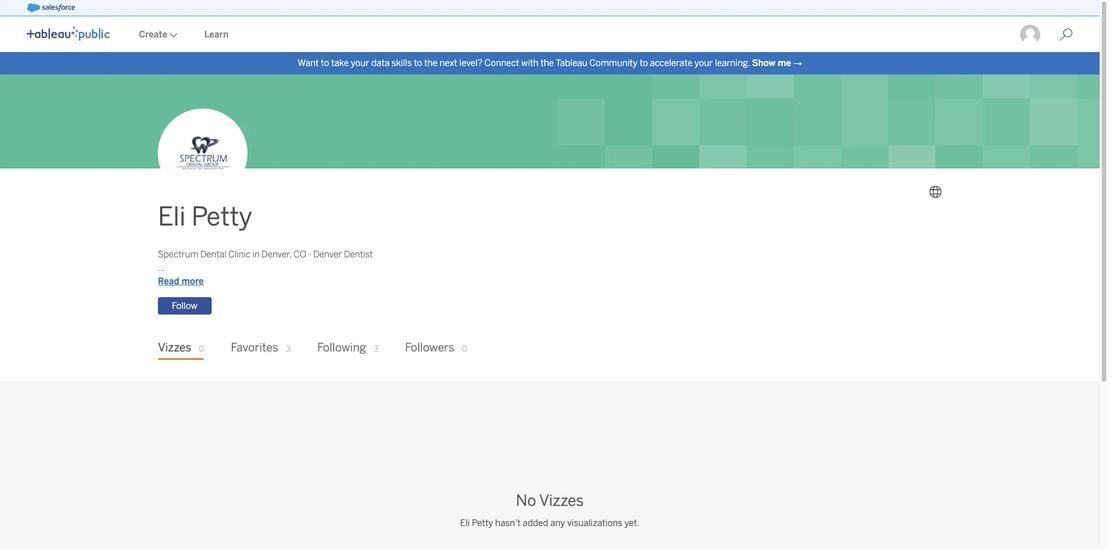 Task type: describe. For each thing, give the bounding box(es) containing it.
denver,
[[262, 250, 292, 260]]

read more
[[158, 276, 204, 287]]

co
[[294, 250, 306, 260]]

a
[[205, 276, 210, 287]]

with
[[522, 58, 539, 68]]

tableau
[[556, 58, 588, 68]]

create
[[139, 29, 168, 40]]

no vizzes
[[516, 492, 584, 511]]

accelerate
[[650, 58, 693, 68]]

tara.schultz image
[[1020, 24, 1042, 46]]

spectrum
[[158, 250, 198, 260]]

learn
[[204, 29, 229, 40]]

-
[[308, 250, 312, 260]]

payment
[[204, 290, 240, 301]]

denver
[[313, 250, 342, 260]]

logo image
[[27, 26, 110, 41]]

learning.
[[715, 58, 751, 68]]

data
[[371, 58, 390, 68]]

level?
[[460, 58, 483, 68]]

looking for a convenient payment
[[158, 276, 240, 301]]

3 for favorites
[[286, 345, 291, 354]]

0 for vizzes
[[199, 345, 204, 354]]

convenient
[[158, 290, 202, 301]]

follow button
[[158, 298, 212, 315]]

create button
[[125, 17, 191, 52]]

want to take your data skills to the next level? connect with the tableau community to accelerate your learning. show me →
[[298, 58, 803, 68]]

looking
[[158, 276, 190, 287]]

show
[[753, 58, 776, 68]]

no
[[516, 492, 536, 511]]

more
[[182, 276, 204, 287]]

dentist
[[344, 250, 373, 260]]

take
[[331, 58, 349, 68]]

want
[[298, 58, 319, 68]]

2 the from the left
[[541, 58, 554, 68]]

hasn't
[[495, 519, 521, 529]]

1 the from the left
[[425, 58, 438, 68]]

visualizations
[[567, 519, 623, 529]]



Task type: vqa. For each thing, say whether or not it's contained in the screenshot.
Show/Hide Cards icon
no



Task type: locate. For each thing, give the bounding box(es) containing it.
read
[[158, 276, 179, 287]]

me
[[778, 58, 792, 68]]

0 horizontal spatial petty
[[192, 202, 252, 233]]

salesforce logo image
[[27, 3, 75, 12]]

petty for eli petty
[[192, 202, 252, 233]]

0 horizontal spatial eli
[[158, 202, 186, 233]]

follow
[[172, 301, 198, 312]]

1 vertical spatial petty
[[472, 519, 493, 529]]

following
[[317, 341, 366, 355]]

0 right the followers
[[462, 345, 467, 354]]

→
[[794, 58, 803, 68]]

the left next
[[425, 58, 438, 68]]

0 for followers
[[462, 345, 467, 354]]

0 horizontal spatial vizzes
[[158, 341, 191, 355]]

3 right the favorites
[[286, 345, 291, 354]]

to left accelerate
[[640, 58, 648, 68]]

petty left hasn't
[[472, 519, 493, 529]]

favorites
[[231, 341, 278, 355]]

followers
[[405, 341, 455, 355]]

3 right following
[[374, 345, 378, 354]]

1 horizontal spatial eli
[[460, 519, 470, 529]]

go to search image
[[1047, 28, 1087, 41]]

1 3 from the left
[[286, 345, 291, 354]]

3 to from the left
[[640, 58, 648, 68]]

petty up dental
[[192, 202, 252, 233]]

1 horizontal spatial 3
[[374, 345, 378, 354]]

3 for following
[[374, 345, 378, 354]]

0 horizontal spatial to
[[321, 58, 329, 68]]

2 your from the left
[[695, 58, 713, 68]]

2 0 from the left
[[462, 345, 467, 354]]

spectrumdent.com image
[[930, 186, 942, 199]]

your
[[351, 58, 369, 68], [695, 58, 713, 68]]

2 to from the left
[[414, 58, 422, 68]]

0 down "follow" button
[[199, 345, 204, 354]]

0 horizontal spatial your
[[351, 58, 369, 68]]

read more button
[[155, 276, 207, 288]]

your right take
[[351, 58, 369, 68]]

to right skills
[[414, 58, 422, 68]]

for
[[192, 276, 203, 287]]

next
[[440, 58, 458, 68]]

petty
[[192, 202, 252, 233], [472, 519, 493, 529]]

the
[[425, 58, 438, 68], [541, 58, 554, 68]]

0
[[199, 345, 204, 354], [462, 345, 467, 354]]

added
[[523, 519, 549, 529]]

eli petty
[[158, 202, 252, 233]]

0 vertical spatial eli
[[158, 202, 186, 233]]

vizzes down "follow" button
[[158, 341, 191, 355]]

in
[[253, 250, 260, 260]]

the right with
[[541, 58, 554, 68]]

1 horizontal spatial petty
[[472, 519, 493, 529]]

2 3 from the left
[[374, 345, 378, 354]]

avatar image
[[158, 109, 248, 199]]

connect
[[485, 58, 520, 68]]

0 vertical spatial vizzes
[[158, 341, 191, 355]]

1 horizontal spatial 0
[[462, 345, 467, 354]]

1 horizontal spatial vizzes
[[540, 492, 584, 511]]

eli up spectrum
[[158, 202, 186, 233]]

eli for eli petty hasn't added any visualizations yet.
[[460, 519, 470, 529]]

1 horizontal spatial to
[[414, 58, 422, 68]]

eli left hasn't
[[460, 519, 470, 529]]

dental
[[200, 250, 227, 260]]

0 horizontal spatial 0
[[199, 345, 204, 354]]

eli petty hasn't added any visualizations yet.
[[460, 519, 640, 529]]

learn link
[[191, 17, 242, 52]]

0 horizontal spatial the
[[425, 58, 438, 68]]

yet.
[[625, 519, 640, 529]]

1 vertical spatial eli
[[460, 519, 470, 529]]

to left take
[[321, 58, 329, 68]]

community
[[590, 58, 638, 68]]

0 horizontal spatial 3
[[286, 345, 291, 354]]

2 horizontal spatial to
[[640, 58, 648, 68]]

petty for eli petty hasn't added any visualizations yet.
[[472, 519, 493, 529]]

clinic
[[228, 250, 251, 260]]

1 to from the left
[[321, 58, 329, 68]]

eli
[[158, 202, 186, 233], [460, 519, 470, 529]]

spectrum dental clinic in denver, co - denver dentist
[[158, 250, 373, 260]]

eli for eli petty
[[158, 202, 186, 233]]

your left learning. on the right top
[[695, 58, 713, 68]]

3
[[286, 345, 291, 354], [374, 345, 378, 354]]

show me link
[[753, 58, 792, 68]]

to
[[321, 58, 329, 68], [414, 58, 422, 68], [640, 58, 648, 68]]

1 your from the left
[[351, 58, 369, 68]]

1 0 from the left
[[199, 345, 204, 354]]

vizzes up any
[[540, 492, 584, 511]]

skills
[[392, 58, 412, 68]]

1 horizontal spatial your
[[695, 58, 713, 68]]

1 horizontal spatial the
[[541, 58, 554, 68]]

any
[[551, 519, 565, 529]]

0 vertical spatial petty
[[192, 202, 252, 233]]

1 vertical spatial vizzes
[[540, 492, 584, 511]]

vizzes
[[158, 341, 191, 355], [540, 492, 584, 511]]



